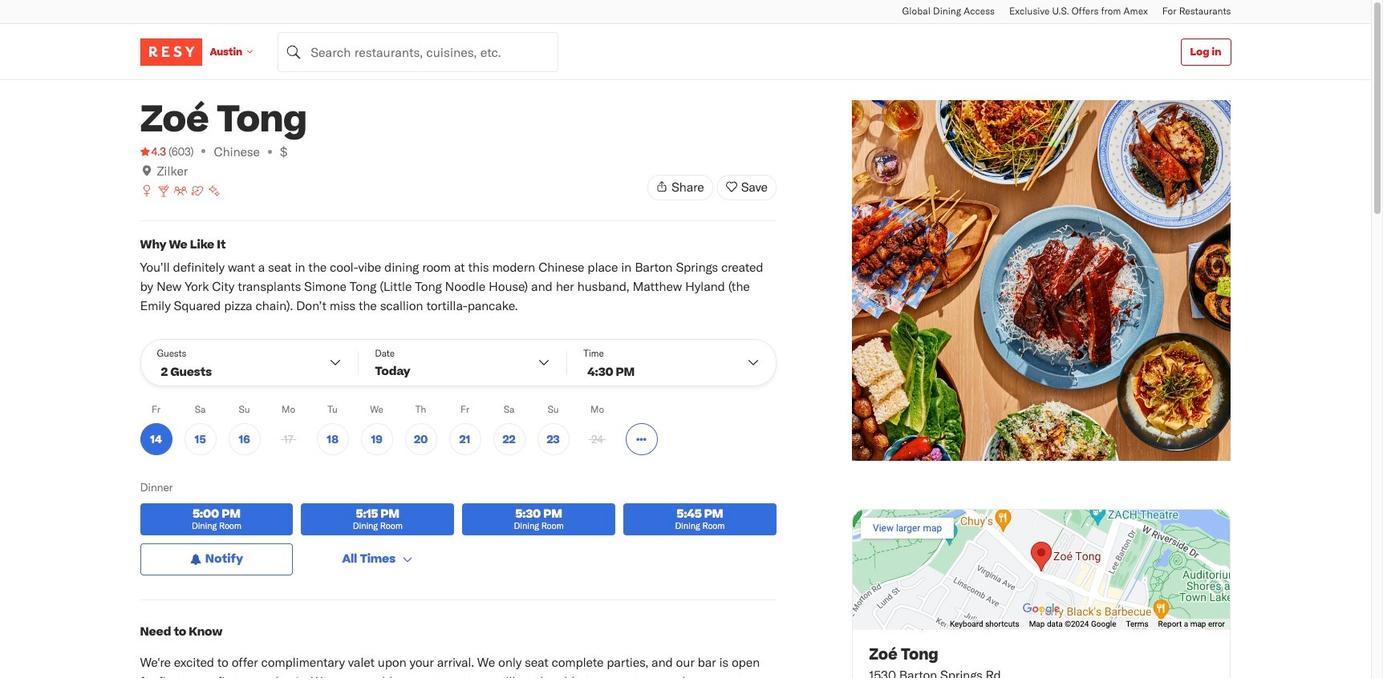 Task type: vqa. For each thing, say whether or not it's contained in the screenshot.
4.3 out of 5 stars image
yes



Task type: locate. For each thing, give the bounding box(es) containing it.
4.3 out of 5 stars image
[[140, 144, 166, 160]]

None field
[[278, 32, 559, 72]]



Task type: describe. For each thing, give the bounding box(es) containing it.
Search restaurants, cuisines, etc. text field
[[278, 32, 559, 72]]



